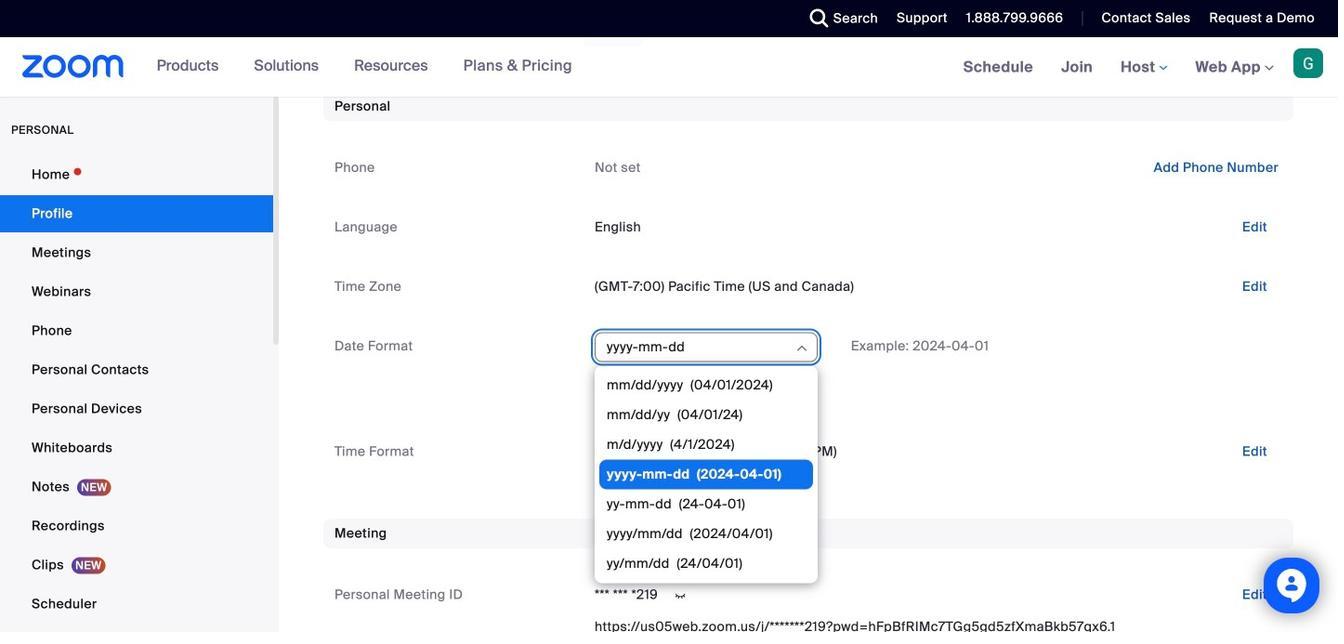 Task type: locate. For each thing, give the bounding box(es) containing it.
banner
[[0, 37, 1339, 98]]

product information navigation
[[143, 37, 587, 97]]

profile picture image
[[1294, 48, 1324, 78]]

list box
[[600, 370, 813, 632]]

zoom logo image
[[22, 55, 124, 78]]



Task type: describe. For each thing, give the bounding box(es) containing it.
show personal meeting id image
[[666, 587, 696, 604]]

personal menu menu
[[0, 156, 273, 632]]

meetings navigation
[[950, 37, 1339, 98]]



